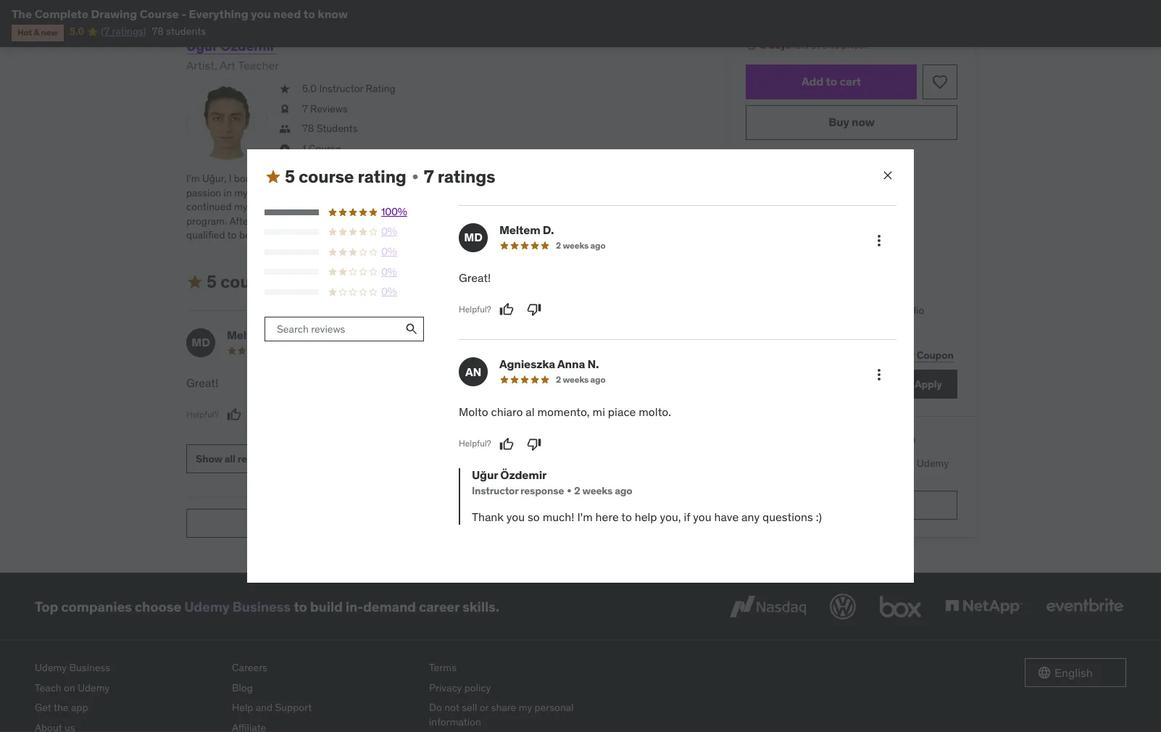 Task type: vqa. For each thing, say whether or not it's contained in the screenshot.
molto chiaro  al momento, mi piace molto. for bottom the Mark review by Agnieszka Anna N. as unhelpful Image
yes



Task type: locate. For each thing, give the bounding box(es) containing it.
Enter Coupon text field
[[746, 370, 900, 399]]

al inside dialog
[[526, 405, 535, 419]]

0 vertical spatial 2 weeks ago
[[556, 240, 606, 251]]

great! inside dialog
[[459, 270, 491, 285]]

rating inside dialog
[[358, 165, 407, 188]]

demand
[[826, 204, 863, 217], [363, 598, 416, 615]]

1 horizontal spatial i'm
[[577, 509, 593, 524]]

1 vertical spatial university
[[599, 214, 644, 227]]

özdemir up response on the bottom of the page
[[500, 467, 547, 482]]

1 vertical spatial i'm
[[577, 509, 593, 524]]

7 left reviews
[[302, 102, 308, 115]]

on inside udemy business teach on udemy get the app
[[64, 681, 75, 694]]

medium image
[[186, 274, 204, 291]]

0 vertical spatial business
[[232, 598, 291, 615]]

meltem for mark review by agnieszka anna n. as unhelpful image's the mark review by agnieszka anna n. as helpful image
[[227, 327, 268, 342]]

dialog containing 5 course rating
[[247, 149, 914, 583]]

cart
[[840, 74, 861, 89]]

0 vertical spatial an
[[458, 335, 474, 350]]

at right left
[[811, 39, 820, 52]]

purkyně
[[380, 200, 417, 213]]

1 horizontal spatial course
[[309, 142, 341, 155]]

0 horizontal spatial md
[[192, 335, 210, 350]]

5 right medium icon on the left top of the page
[[285, 165, 295, 188]]

1 horizontal spatial you
[[507, 509, 525, 524]]

at down when
[[449, 186, 457, 199]]

30-day money-back guarantee
[[790, 152, 914, 162]]

painting
[[409, 186, 446, 199]]

78 up "1"
[[302, 122, 314, 135]]

weeks inside uğur özdemir instructor response • 2 weeks ago
[[583, 484, 613, 497]]

0 vertical spatial apply
[[888, 349, 915, 362]]

helpful?
[[459, 304, 491, 314], [186, 409, 219, 420], [452, 409, 484, 420], [459, 438, 491, 449]]

wishlist image
[[932, 73, 949, 91]]

or
[[812, 434, 825, 451], [480, 701, 489, 714]]

on inside 58 downloadable resources access on mobile and tv
[[804, 244, 815, 257]]

submit search image
[[404, 322, 419, 336]]

0 vertical spatial mark review by agnieszka anna n. as helpful image
[[492, 408, 506, 422]]

add
[[802, 74, 824, 89]]

alarm image
[[746, 39, 758, 51]]

anna inside the agnieszka anna n. an
[[550, 327, 578, 342]]

my down "privacy policy" link
[[519, 701, 532, 714]]

you left the need
[[251, 7, 271, 21]]

my up become
[[254, 214, 268, 227]]

audio
[[769, 304, 795, 317]]

1 horizontal spatial get
[[746, 457, 763, 470]]

udemy up app
[[78, 681, 110, 694]]

meltem d. for the mark review by agnieszka anna n. as helpful image corresponding to mark review by agnieszka anna n. as unhelpful icon
[[500, 222, 554, 237]]

2 weeks ago for the mark review by agnieszka anna n. as helpful image corresponding to mark review by agnieszka anna n. as unhelpful icon
[[556, 374, 606, 385]]

molto for mark review by agnieszka anna n. as unhelpful image's the mark review by agnieszka anna n. as helpful image
[[452, 375, 481, 390]]

drawing
[[91, 7, 137, 21]]

momento, inside dialog
[[538, 405, 590, 419]]

2 weeks ago down search reviews text box
[[283, 345, 333, 356]]

1 vertical spatial mark review by agnieszka anna n. as helpful image
[[499, 437, 514, 451]]

weeks down search reviews text box
[[290, 345, 316, 356]]

great! for mark review by agnieszka anna n. as unhelpful image's the mark review by agnieszka anna n. as helpful image
[[186, 375, 218, 390]]

1 vertical spatial business
[[69, 661, 110, 674]]

0 vertical spatial udemy business link
[[184, 598, 291, 615]]

rating down "art"
[[279, 270, 328, 293]]

30-
[[790, 152, 804, 162]]

anna
[[550, 327, 578, 342], [558, 357, 585, 371]]

1 horizontal spatial 5
[[285, 165, 295, 188]]

0 vertical spatial molto chiaro  al momento, mi piace molto.
[[452, 375, 664, 390]]

privacy policy link
[[429, 678, 615, 698]]

1 vertical spatial hacettepe
[[549, 214, 597, 227]]

mark review by agnieszka anna n. as helpful image left mark review by agnieszka anna n. as unhelpful image
[[492, 408, 506, 422]]

mark review by agnieszka anna n. as helpful image for mark review by agnieszka anna n. as unhelpful image
[[492, 408, 506, 422]]

born
[[234, 172, 255, 185]]

uğur inside uğur özdemir instructor response • 2 weeks ago
[[472, 467, 498, 482]]

privacy
[[429, 681, 462, 694]]

0 vertical spatial or
[[812, 434, 825, 451]]

0 vertical spatial molto.
[[632, 375, 664, 390]]

1 horizontal spatial on
[[804, 244, 815, 257]]

1 horizontal spatial md
[[464, 230, 483, 244]]

7
[[302, 102, 308, 115], [424, 165, 434, 188], [346, 270, 356, 293]]

5 course rating down become
[[207, 270, 328, 293]]

mark review by agnieszka anna n. as helpful image
[[492, 408, 506, 422], [499, 437, 514, 451]]

0 vertical spatial meltem d.
[[500, 222, 554, 237]]

reviews
[[238, 452, 274, 465]]

hacettepe down 3
[[460, 186, 508, 199]]

ratings up czech
[[438, 165, 495, 188]]

5 course rating up evangelista
[[285, 165, 407, 188]]

agnieszka down the agnieszka anna n. an at top
[[500, 357, 555, 371]]

piace for mark review by agnieszka anna n. as unhelpful image
[[601, 375, 629, 390]]

udemy
[[917, 457, 949, 470], [184, 598, 229, 615], [35, 661, 67, 674], [78, 681, 110, 694]]

0 vertical spatial ratings
[[438, 165, 495, 188]]

complete
[[35, 7, 88, 21]]

education down life. at the top of page
[[250, 200, 295, 213]]

1 vertical spatial or
[[480, 701, 489, 714]]

uğur for uğur özdemir artist, art teacher
[[186, 37, 217, 54]]

7 reviews
[[302, 102, 348, 115]]

course for medium icon on the left top of the page
[[299, 165, 354, 188]]

0 horizontal spatial 78
[[152, 25, 164, 38]]

the complete drawing course - everything you need to know
[[12, 7, 348, 21]]

2 weeks ago down "agnieszka anna n."
[[556, 374, 606, 385]]

meltem inside dialog
[[500, 222, 540, 237]]

1 vertical spatial an
[[465, 364, 481, 379]]

agnieszka for agnieszka anna n.
[[500, 357, 555, 371]]

terms link
[[429, 658, 615, 678]]

0 vertical spatial great!
[[459, 270, 491, 285]]

2 vertical spatial 2 weeks ago
[[556, 374, 606, 385]]

back
[[851, 152, 871, 162]]

get inside udemy business teach on udemy get the app
[[35, 701, 51, 714]]

anna down the agnieszka anna n. an at top
[[558, 357, 585, 371]]

hacettepe
[[460, 186, 508, 199], [549, 214, 597, 227]]

0 vertical spatial 7 ratings
[[424, 165, 495, 188]]

1 horizontal spatial at
[[811, 39, 820, 52]]

1 vertical spatial meltem d.
[[227, 327, 282, 342]]

1 vertical spatial chiaro
[[491, 405, 523, 419]]

anna up "agnieszka anna n."
[[550, 327, 578, 342]]

anna for agnieszka anna n. an
[[550, 327, 578, 342]]

1 horizontal spatial 7
[[346, 270, 356, 293]]

small image
[[1037, 666, 1052, 680]]

d. for mark review by agnieszka anna n. as unhelpful image's the mark review by agnieszka anna n. as helpful image
[[270, 327, 282, 342]]

course down become
[[220, 270, 276, 293]]

0 horizontal spatial i'm
[[186, 172, 200, 185]]

chiaro for the mark review by agnieszka anna n. as helpful image corresponding to mark review by agnieszka anna n. as unhelpful icon
[[491, 405, 523, 419]]

was left 3
[[460, 172, 478, 185]]

to left cart
[[826, 74, 837, 89]]

get left the
[[35, 701, 51, 714]]

xsmall image
[[279, 142, 291, 156], [409, 171, 421, 183]]

0 horizontal spatial university
[[420, 200, 465, 213]]

1 vertical spatial apply
[[915, 378, 942, 391]]

anytime,
[[784, 471, 823, 484]]

0 horizontal spatial meltem d.
[[227, 327, 282, 342]]

chiaro inside dialog
[[491, 405, 523, 419]]

1 vertical spatial molto.
[[639, 405, 671, 419]]

uğur up the artist,
[[186, 37, 217, 54]]

and right 'help'
[[256, 701, 273, 714]]

additional actions for review by meltem d. image
[[871, 232, 888, 249]]

life.
[[250, 186, 266, 199]]

0 vertical spatial d.
[[543, 222, 554, 237]]

2 weeks ago down went
[[556, 240, 606, 251]]

helpful? for mark review by agnieszka anna n. as unhelpful image's the mark review by agnieszka anna n. as helpful image
[[452, 409, 484, 420]]

ago up here
[[615, 484, 633, 497]]

0 vertical spatial instructor
[[186, 4, 268, 26]]

and left tv
[[851, 244, 868, 257]]

2 right •
[[574, 484, 580, 497]]

ago
[[591, 240, 606, 251], [318, 345, 333, 356], [591, 374, 606, 385], [615, 484, 633, 497]]

0 horizontal spatial özdemir
[[220, 37, 275, 54]]

1 vertical spatial rating
[[279, 270, 328, 293]]

1 vertical spatial course
[[220, 270, 276, 293]]

an right submit search image
[[458, 335, 474, 350]]

know
[[318, 7, 348, 21]]

my down born
[[234, 186, 248, 199]]

1 vertical spatial on
[[64, 681, 75, 694]]

5 inside dialog
[[285, 165, 295, 188]]

0 vertical spatial özdemir
[[220, 37, 275, 54]]

özdemir inside the "uğur özdemir artist, art teacher"
[[220, 37, 275, 54]]

course down 1 course
[[299, 165, 354, 188]]

i'm uğur, i born in 1997 in turkey. i've started drawing when i was 3 years old and since then it's my biggest passion in my life. in 2016, i was entitled to study painting at hacettepe university. in my second year i've continued my education in jan evangelista purkyně university in czech republic where i went with erasmus+ program. after my graduation, i received pedagogical formation education from hacettepe university and qualified to become an art teacher and completed my education.
[[186, 172, 678, 242]]

0 horizontal spatial apply
[[888, 349, 915, 362]]

1 horizontal spatial 78
[[302, 122, 314, 135]]

1 horizontal spatial was
[[460, 172, 478, 185]]

md down formation
[[464, 230, 483, 244]]

volkswagen image
[[827, 591, 859, 623]]

ratings
[[438, 165, 495, 188], [359, 270, 417, 293]]

1 in from the left
[[269, 186, 277, 199]]

biggest
[[632, 172, 666, 185]]

my up the after
[[234, 200, 248, 213]]

in left czech
[[467, 200, 476, 213]]

1 0% from the top
[[381, 225, 397, 238]]

an inside the agnieszka anna n. an
[[458, 335, 474, 350]]

2 vertical spatial instructor
[[472, 484, 519, 497]]

apply inside apply coupon button
[[888, 349, 915, 362]]

helpful? for the mark review by agnieszka anna n. as helpful image corresponding to mark review by agnieszka anna n. as unhelpful icon
[[459, 438, 491, 449]]

hacettepe down where
[[549, 214, 597, 227]]

0 horizontal spatial on
[[64, 681, 75, 694]]

udemy business link up get the app link
[[35, 658, 220, 678]]

to up anywhere.
[[846, 457, 855, 470]]

0 vertical spatial was
[[460, 172, 478, 185]]

2 up team
[[801, 434, 809, 451]]

audio description in existing audio
[[769, 304, 925, 317]]

career
[[419, 598, 460, 615]]

in up where
[[560, 186, 568, 199]]

chiaro down the agnieszka anna n. an at top
[[484, 375, 516, 390]]

udemy business teach on udemy get the app
[[35, 661, 110, 714]]

7 inside dialog
[[424, 165, 434, 188]]

get inside training 2 or more people? get your team access to 25,000+ top udemy courses anytime, anywhere.
[[746, 457, 763, 470]]

1 horizontal spatial instructor
[[319, 82, 363, 95]]

uğur inside the "uğur özdemir artist, art teacher"
[[186, 37, 217, 54]]

1 horizontal spatial or
[[812, 434, 825, 451]]

78 students
[[152, 25, 206, 38]]

ratings for medium image
[[359, 270, 417, 293]]

mark review by meltem d. as helpful image
[[227, 408, 241, 422]]

uğur
[[186, 37, 217, 54], [472, 467, 498, 482]]

share
[[491, 701, 516, 714]]

0 horizontal spatial ratings
[[359, 270, 417, 293]]

piace
[[601, 375, 629, 390], [608, 405, 636, 419]]

in-
[[346, 598, 363, 615]]

0 horizontal spatial hacettepe
[[460, 186, 508, 199]]

momento, down "agnieszka anna n."
[[530, 375, 583, 390]]

0 horizontal spatial uğur
[[186, 37, 217, 54]]

al for mark review by agnieszka anna n. as unhelpful image
[[519, 375, 528, 390]]

show all reviews button
[[186, 444, 283, 473]]

momento, right mark review by agnieszka anna n. as unhelpful image
[[538, 405, 590, 419]]

molto chiaro  al momento, mi piace molto. for mark review by agnieszka anna n. as unhelpful image
[[452, 375, 664, 390]]

course left -
[[140, 7, 179, 21]]

i up "jan"
[[307, 186, 310, 199]]

4 0% button from the top
[[265, 285, 425, 299]]

get
[[746, 457, 763, 470], [35, 701, 51, 714]]

course for medium image
[[220, 270, 276, 293]]

you left "so"
[[507, 509, 525, 524]]

0 vertical spatial 5 course rating
[[285, 165, 407, 188]]

10 hours on-demand video
[[769, 204, 890, 217]]

downloadable
[[784, 224, 847, 237]]

ratings down completed
[[359, 270, 417, 293]]

it's
[[600, 172, 613, 185]]

chiaro
[[484, 375, 516, 390], [491, 405, 523, 419]]

2 horizontal spatial you
[[693, 509, 712, 524]]

1 vertical spatial education
[[478, 214, 523, 227]]

apply up "additional actions for review by agnieszka anna n." image
[[888, 349, 915, 362]]

1 vertical spatial 7
[[424, 165, 434, 188]]

momento, for mark review by agnieszka anna n. as unhelpful icon
[[538, 405, 590, 419]]

1 vertical spatial anna
[[558, 357, 585, 371]]

business up app
[[69, 661, 110, 674]]

xsmall image up painting
[[409, 171, 421, 183]]

to down started
[[370, 186, 379, 199]]

or right sell
[[480, 701, 489, 714]]

great! for the mark review by agnieszka anna n. as helpful image corresponding to mark review by agnieszka anna n. as unhelpful icon
[[459, 270, 491, 285]]

weeks
[[563, 240, 589, 251], [290, 345, 316, 356], [563, 374, 589, 385], [583, 484, 613, 497]]

al for mark review by agnieszka anna n. as unhelpful icon
[[526, 405, 535, 419]]

apply inside button
[[915, 378, 942, 391]]

helpful? for mark review by meltem d. as helpful icon
[[459, 304, 491, 314]]

Search reviews text field
[[265, 317, 399, 341]]

business inside udemy business teach on udemy get the app
[[69, 661, 110, 674]]

1 horizontal spatial 7 ratings
[[424, 165, 495, 188]]

careers
[[232, 661, 267, 674]]

evangelista
[[325, 200, 377, 213]]

from
[[525, 214, 546, 227]]

i'm left here
[[577, 509, 593, 524]]

78 down "the complete drawing course - everything you need to know"
[[152, 25, 164, 38]]

xsmall image
[[279, 82, 291, 96], [279, 102, 291, 116], [279, 122, 291, 136], [746, 204, 758, 218], [331, 276, 343, 288]]

i'm up the passion
[[186, 172, 200, 185]]

molto chiaro  al momento, mi piace molto.
[[452, 375, 664, 390], [459, 405, 671, 419]]

1 horizontal spatial great!
[[459, 270, 491, 285]]

1 vertical spatial uğur
[[472, 467, 498, 482]]

an inside dialog
[[465, 364, 481, 379]]

you right if
[[693, 509, 712, 524]]

university down with
[[599, 214, 644, 227]]

the
[[12, 7, 32, 21]]

left
[[794, 39, 809, 52]]

molto chiaro  al momento, mi piace molto. for mark review by agnieszka anna n. as unhelpful icon
[[459, 405, 671, 419]]

1 vertical spatial xsmall image
[[409, 171, 421, 183]]

7 up search reviews text box
[[346, 270, 356, 293]]

0 vertical spatial mi
[[585, 375, 598, 390]]

molto. for mark review by agnieszka anna n. as unhelpful image
[[632, 375, 664, 390]]

demand left the career
[[363, 598, 416, 615]]

0 vertical spatial piace
[[601, 375, 629, 390]]

agnieszka for agnieszka anna n. an
[[492, 327, 548, 342]]

uğur for uğur özdemir instructor response • 2 weeks ago
[[472, 467, 498, 482]]

özdemir inside uğur özdemir instructor response • 2 weeks ago
[[500, 467, 547, 482]]

1 vertical spatial piace
[[608, 405, 636, 419]]

helpful? left mark review by agnieszka anna n. as unhelpful icon
[[459, 438, 491, 449]]

molto chiaro  al momento, mi piace molto. up mark review by agnieszka anna n. as unhelpful icon
[[459, 405, 671, 419]]

then
[[577, 172, 598, 185]]

training 2 or more people? get your team access to 25,000+ top udemy courses anytime, anywhere.
[[746, 434, 949, 484]]

n. for agnieszka anna n. an
[[580, 327, 592, 342]]

0 horizontal spatial or
[[480, 701, 489, 714]]

i
[[229, 172, 232, 185], [455, 172, 458, 185], [307, 186, 310, 199], [581, 200, 584, 213], [324, 214, 327, 227]]

molto chiaro  al momento, mi piace molto. inside dialog
[[459, 405, 671, 419]]

meltem d. inside dialog
[[500, 222, 554, 237]]

1 vertical spatial molto
[[459, 405, 488, 419]]

md for the mark review by agnieszka anna n. as helpful image corresponding to mark review by agnieszka anna n. as unhelpful icon
[[464, 230, 483, 244]]

5.0 for 5.0 instructor rating
[[302, 82, 317, 95]]

chiaro down "agnieszka anna n."
[[491, 405, 523, 419]]

apply for apply coupon
[[888, 349, 915, 362]]

medium image
[[265, 168, 282, 186]]

1 vertical spatial mi
[[593, 405, 605, 419]]

buy now button
[[746, 105, 958, 140]]

i left born
[[229, 172, 232, 185]]

to left help
[[622, 509, 632, 524]]

udemy business link up careers
[[184, 598, 291, 615]]

my inside "terms privacy policy do not sell or share my personal information"
[[519, 701, 532, 714]]

n. inside the agnieszka anna n. an
[[580, 327, 592, 342]]

my
[[616, 172, 629, 185], [234, 186, 248, 199], [570, 186, 584, 199], [234, 200, 248, 213], [254, 214, 268, 227], [414, 229, 427, 242], [519, 701, 532, 714]]

agnieszka inside the agnieszka anna n. an
[[492, 327, 548, 342]]

course right "1"
[[309, 142, 341, 155]]

molto for the mark review by agnieszka anna n. as helpful image corresponding to mark review by agnieszka anna n. as unhelpful icon
[[459, 405, 488, 419]]

eventbrite image
[[1043, 591, 1127, 623]]

existing
[[862, 304, 897, 317]]

0 vertical spatial rating
[[358, 165, 407, 188]]

udemy right top
[[917, 457, 949, 470]]

al up mark review by agnieszka anna n. as unhelpful icon
[[526, 405, 535, 419]]

1 vertical spatial 5 course rating
[[207, 270, 328, 293]]

78 for 78 students
[[152, 25, 164, 38]]

5 course rating inside dialog
[[285, 165, 407, 188]]

7 ratings for medium icon on the left top of the page
[[424, 165, 495, 188]]

1 vertical spatial udemy business link
[[35, 658, 220, 678]]

university up formation
[[420, 200, 465, 213]]

or up the access
[[812, 434, 825, 451]]

7 for medium image
[[346, 270, 356, 293]]

7 ratings for medium image
[[346, 270, 417, 293]]

0 horizontal spatial xsmall image
[[279, 142, 291, 156]]

abuse
[[443, 517, 472, 530]]

molto. inside dialog
[[639, 405, 671, 419]]

in
[[257, 172, 266, 185], [292, 172, 300, 185], [224, 186, 232, 199], [298, 200, 306, 213], [467, 200, 476, 213], [851, 304, 859, 317]]

dialog
[[247, 149, 914, 583]]

was down turkey.
[[312, 186, 330, 199]]

get for udemy
[[35, 701, 51, 714]]

0 vertical spatial md
[[464, 230, 483, 244]]

2 horizontal spatial instructor
[[472, 484, 519, 497]]

went
[[586, 200, 608, 213]]

an down the agnieszka anna n. an at top
[[465, 364, 481, 379]]

do not sell or share my personal information button
[[429, 698, 615, 732]]

uğur özdemir image
[[186, 79, 268, 160]]

careers link
[[232, 658, 418, 678]]

anna inside dialog
[[558, 357, 585, 371]]

agnieszka down mark review by meltem d. as helpful icon
[[492, 327, 548, 342]]

0 horizontal spatial 5.0
[[69, 25, 84, 38]]

on down the downloadable
[[804, 244, 815, 257]]

to inside dialog
[[622, 509, 632, 524]]

mark review by agnieszka anna n. as helpful image left mark review by agnieszka anna n. as unhelpful icon
[[499, 437, 514, 451]]

so
[[528, 509, 540, 524]]

udemy inside training 2 or more people? get your team access to 25,000+ top udemy courses anytime, anywhere.
[[917, 457, 949, 470]]

0 horizontal spatial at
[[449, 186, 457, 199]]

helpful? left mark review by meltem d. as helpful icon
[[459, 304, 491, 314]]

reviews
[[310, 102, 348, 115]]

weeks down "agnieszka anna n."
[[563, 374, 589, 385]]

at
[[811, 39, 820, 52], [449, 186, 457, 199]]

since
[[551, 172, 575, 185]]

0 horizontal spatial instructor
[[186, 4, 268, 26]]

meltem d. for mark review by agnieszka anna n. as unhelpful image's the mark review by agnieszka anna n. as helpful image
[[227, 327, 282, 342]]

and
[[532, 172, 549, 185], [647, 214, 663, 227], [343, 229, 360, 242], [851, 244, 868, 257], [256, 701, 273, 714]]

1 vertical spatial n.
[[588, 357, 599, 371]]

have
[[714, 509, 739, 524]]

mi inside dialog
[[593, 405, 605, 419]]

1 horizontal spatial uğur
[[472, 467, 498, 482]]

58 downloadable resources access on mobile and tv
[[769, 224, 894, 257]]

1 vertical spatial agnieszka
[[500, 357, 555, 371]]

passion
[[186, 186, 221, 199]]

1 vertical spatial 7 ratings
[[346, 270, 417, 293]]

0 vertical spatial 78
[[152, 25, 164, 38]]

university.
[[510, 186, 557, 199]]

in right life. at the top of page
[[269, 186, 277, 199]]

molto. for mark review by agnieszka anna n. as unhelpful icon
[[639, 405, 671, 419]]

course inside dialog
[[299, 165, 354, 188]]

2 down search reviews text box
[[283, 345, 289, 356]]

0 vertical spatial course
[[299, 165, 354, 188]]

n.
[[580, 327, 592, 342], [588, 357, 599, 371]]

2 right alarm image
[[761, 39, 767, 52]]

1 vertical spatial ratings
[[359, 270, 417, 293]]

access
[[812, 457, 844, 470]]

0 horizontal spatial great!
[[186, 375, 218, 390]]

my right the it's
[[616, 172, 629, 185]]

xsmall image for 5.0 instructor rating
[[279, 82, 291, 96]]

1 vertical spatial d.
[[270, 327, 282, 342]]

agnieszka inside dialog
[[500, 357, 555, 371]]

and inside careers blog help and support
[[256, 701, 273, 714]]

0 vertical spatial agnieszka
[[492, 327, 548, 342]]

0 vertical spatial momento,
[[530, 375, 583, 390]]

md inside dialog
[[464, 230, 483, 244]]

5.0 down complete
[[69, 25, 84, 38]]

1 horizontal spatial university
[[599, 214, 644, 227]]

top
[[35, 598, 58, 615]]



Task type: describe. For each thing, give the bounding box(es) containing it.
to inside training 2 or more people? get your team access to 25,000+ top udemy courses anytime, anywhere.
[[846, 457, 855, 470]]

0 vertical spatial university
[[420, 200, 465, 213]]

in up life. at the top of page
[[257, 172, 266, 185]]

people?
[[864, 434, 916, 451]]

build
[[310, 598, 343, 615]]

blog link
[[232, 678, 418, 698]]

momento, for mark review by agnieszka anna n. as unhelpful image
[[530, 375, 583, 390]]

apply coupon
[[888, 349, 954, 362]]

new
[[41, 27, 58, 38]]

to down the after
[[227, 229, 237, 242]]

choose
[[135, 598, 181, 615]]

78 for 78 students
[[302, 122, 314, 135]]

md for mark review by agnieszka anna n. as unhelpful image's the mark review by agnieszka anna n. as helpful image
[[192, 335, 210, 350]]

d. for the mark review by agnieszka anna n. as helpful image corresponding to mark review by agnieszka anna n. as unhelpful icon
[[543, 222, 554, 237]]

xsmall image for 10 hours on-demand video
[[746, 204, 758, 218]]

ratings for medium icon on the left top of the page
[[438, 165, 495, 188]]

report
[[409, 517, 441, 530]]

mark review by agnieszka anna n. as unhelpful image
[[527, 437, 541, 451]]

not
[[445, 701, 459, 714]]

i right when
[[455, 172, 458, 185]]

2 inside uğur özdemir instructor response • 2 weeks ago
[[574, 484, 580, 497]]

2016,
[[280, 186, 305, 199]]

help
[[232, 701, 253, 714]]

to left build
[[294, 598, 307, 615]]

formation
[[429, 214, 475, 227]]

2 down where
[[556, 240, 561, 251]]

apply coupon button
[[884, 341, 958, 370]]

0 horizontal spatial was
[[312, 186, 330, 199]]

pedagogical
[[370, 214, 426, 227]]

udemy right "choose"
[[184, 598, 229, 615]]

100% button
[[265, 205, 425, 219]]

questions
[[763, 509, 813, 524]]

days
[[769, 39, 791, 52]]

1 vertical spatial 2 weeks ago
[[283, 345, 333, 356]]

sell
[[462, 701, 477, 714]]

weeks down where
[[563, 240, 589, 251]]

25,000+
[[858, 457, 897, 470]]

1 course
[[302, 142, 341, 155]]

ratings)
[[112, 25, 146, 38]]

1 0% button from the top
[[265, 225, 425, 239]]

report abuse
[[409, 517, 472, 530]]

n. for agnieszka anna n.
[[588, 357, 599, 371]]

ago down search reviews text box
[[318, 345, 333, 356]]

companies
[[61, 598, 132, 615]]

özdemir for uğur özdemir artist, art teacher
[[220, 37, 275, 54]]

78 students
[[302, 122, 358, 135]]

5 for medium icon on the left top of the page
[[285, 165, 295, 188]]

•
[[567, 484, 572, 497]]

ago down "agnieszka anna n."
[[591, 374, 606, 385]]

this
[[823, 39, 839, 52]]

:)
[[816, 509, 822, 524]]

i up 'teacher' on the left top
[[324, 214, 327, 227]]

blog
[[232, 681, 253, 694]]

2 down "agnieszka anna n."
[[556, 374, 561, 385]]

5 for medium image
[[207, 270, 217, 293]]

2 0% button from the top
[[265, 245, 425, 259]]

and inside 58 downloadable resources access on mobile and tv
[[851, 244, 868, 257]]

get for training
[[746, 457, 763, 470]]

5 course rating for medium icon on the left top of the page
[[285, 165, 407, 188]]

4 0% from the top
[[381, 285, 397, 298]]

and down received
[[343, 229, 360, 242]]

additional actions for review by agnieszka anna n. image
[[871, 366, 888, 384]]

my down pedagogical
[[414, 229, 427, 242]]

rating for medium image
[[279, 270, 328, 293]]

ago inside uğur özdemir instructor response • 2 weeks ago
[[615, 484, 633, 497]]

training
[[746, 434, 798, 451]]

or inside "terms privacy policy do not sell or share my personal information"
[[480, 701, 489, 714]]

resources
[[849, 224, 894, 237]]

old
[[515, 172, 529, 185]]

helpful? left mark review by meltem d. as helpful image
[[186, 409, 219, 420]]

courses
[[746, 471, 782, 484]]

netapp image
[[942, 591, 1026, 623]]

apply button
[[900, 370, 958, 399]]

or inside training 2 or more people? get your team access to 25,000+ top udemy courses anytime, anywhere.
[[812, 434, 825, 451]]

xsmall image for 78 students
[[279, 122, 291, 136]]

price!
[[842, 39, 867, 52]]

mark review by meltem d. as unhelpful image
[[527, 302, 541, 317]]

your
[[765, 457, 785, 470]]

with
[[611, 200, 630, 213]]

add to cart button
[[746, 65, 917, 99]]

close modal image
[[881, 168, 895, 183]]

skills.
[[462, 598, 500, 615]]

app
[[71, 701, 88, 714]]

top companies choose udemy business to build in-demand career skills.
[[35, 598, 500, 615]]

report abuse button
[[186, 509, 694, 538]]

art
[[292, 229, 304, 242]]

meltem for the mark review by agnieszka anna n. as helpful image corresponding to mark review by agnieszka anna n. as unhelpful icon
[[500, 222, 540, 237]]

2 in from the left
[[560, 186, 568, 199]]

1 vertical spatial course
[[309, 142, 341, 155]]

2 inside training 2 or more people? get your team access to 25,000+ top udemy courses anytime, anywhere.
[[801, 434, 809, 451]]

rating for medium icon on the left top of the page
[[358, 165, 407, 188]]

uğur özdemir artist, art teacher
[[186, 37, 279, 72]]

0 vertical spatial i've
[[337, 172, 352, 185]]

and down erasmus+
[[647, 214, 663, 227]]

0 vertical spatial hacettepe
[[460, 186, 508, 199]]

0 vertical spatial demand
[[826, 204, 863, 217]]

mi for mark review by agnieszka anna n. as unhelpful icon
[[593, 405, 605, 419]]

0 vertical spatial course
[[140, 7, 179, 21]]

1 vertical spatial instructor
[[319, 82, 363, 95]]

buy now
[[829, 115, 875, 129]]

5.0 instructor rating
[[302, 82, 396, 95]]

policy
[[464, 681, 491, 694]]

now
[[852, 115, 875, 129]]

1 horizontal spatial hacettepe
[[549, 214, 597, 227]]

students
[[317, 122, 358, 135]]

mark review by agnieszka anna n. as helpful image for mark review by agnieszka anna n. as unhelpful icon
[[499, 437, 514, 451]]

hours
[[782, 204, 808, 217]]

my down the then
[[570, 186, 584, 199]]

0 horizontal spatial education
[[250, 200, 295, 213]]

much!
[[543, 509, 575, 524]]

in up 2016, on the left top of the page
[[292, 172, 300, 185]]

instructor inside uğur özdemir instructor response • 2 weeks ago
[[472, 484, 519, 497]]

ago down went
[[591, 240, 606, 251]]

1 horizontal spatial xsmall image
[[409, 171, 421, 183]]

and up university.
[[532, 172, 549, 185]]

agnieszka anna n.
[[500, 357, 599, 371]]

mobile
[[818, 244, 848, 257]]

udemy up the 'teach'
[[35, 661, 67, 674]]

i'm inside i'm uğur, i born in 1997 in turkey. i've started drawing when i was 3 years old and since then it's my biggest passion in my life. in 2016, i was entitled to study painting at hacettepe university. in my second year i've continued my education in jan evangelista purkyně university in czech republic where i went with erasmus+ program. after my graduation, i received pedagogical formation education from hacettepe university and qualified to become an art teacher and completed my education.
[[186, 172, 200, 185]]

3 0% button from the top
[[265, 265, 425, 279]]

anywhere.
[[825, 471, 871, 484]]

box image
[[877, 591, 925, 623]]

audio
[[900, 304, 925, 317]]

hot
[[17, 27, 32, 38]]

jan
[[308, 200, 323, 213]]

0 horizontal spatial demand
[[363, 598, 416, 615]]

when
[[428, 172, 453, 185]]

continued
[[186, 200, 232, 213]]

received
[[329, 214, 368, 227]]

hot & new
[[17, 27, 58, 38]]

everything
[[189, 7, 249, 21]]

become
[[239, 229, 276, 242]]

uğur özdemir instructor response • 2 weeks ago
[[472, 467, 633, 497]]

5.0 for 5.0
[[69, 25, 84, 38]]

access
[[769, 244, 802, 257]]

1 horizontal spatial i've
[[643, 186, 659, 199]]

mark review by meltem d. as helpful image
[[499, 302, 514, 317]]

in left existing
[[851, 304, 859, 317]]

thank
[[472, 509, 504, 524]]

0 vertical spatial 7
[[302, 102, 308, 115]]

mark review by agnieszka anna n. as unhelpful image
[[520, 408, 534, 422]]

terms privacy policy do not sell or share my personal information
[[429, 661, 574, 729]]

to inside add to cart button
[[826, 74, 837, 89]]

program.
[[186, 214, 227, 227]]

anna for agnieszka anna n.
[[558, 357, 585, 371]]

czech
[[478, 200, 506, 213]]

to right the need
[[304, 7, 315, 21]]

uğur,
[[202, 172, 226, 185]]

5 course rating for medium image
[[207, 270, 328, 293]]

xsmall image for 7 reviews
[[279, 102, 291, 116]]

mi for mark review by agnieszka anna n. as unhelpful image
[[585, 375, 598, 390]]

education.
[[429, 229, 477, 242]]

video
[[865, 204, 890, 217]]

coupon
[[917, 349, 954, 362]]

1
[[302, 142, 306, 155]]

piace for mark review by agnieszka anna n. as unhelpful icon
[[608, 405, 636, 419]]

0 horizontal spatial you
[[251, 7, 271, 21]]

more
[[828, 434, 861, 451]]

tv
[[870, 244, 882, 257]]

2 weeks ago for mark review by meltem d. as helpful icon
[[556, 240, 606, 251]]

7 for medium icon on the left top of the page
[[424, 165, 434, 188]]

i'm inside dialog
[[577, 509, 593, 524]]

chiaro for mark review by agnieszka anna n. as unhelpful image's the mark review by agnieszka anna n. as helpful image
[[484, 375, 516, 390]]

3 0% from the top
[[381, 265, 397, 278]]

entitled
[[332, 186, 367, 199]]

uğur özdemir link
[[186, 37, 275, 54]]

buy
[[829, 115, 850, 129]]

english
[[1055, 665, 1093, 680]]

year
[[622, 186, 641, 199]]

agnieszka anna n. an
[[458, 327, 592, 350]]

day
[[804, 152, 819, 162]]

in left "jan"
[[298, 200, 306, 213]]

years
[[489, 172, 513, 185]]

özdemir for uğur özdemir instructor response • 2 weeks ago
[[500, 467, 547, 482]]

2 0% from the top
[[381, 245, 397, 258]]

nasdaq image
[[726, 591, 810, 623]]

i left went
[[581, 200, 584, 213]]

apply for apply
[[915, 378, 942, 391]]

at inside i'm uğur, i born in 1997 in turkey. i've started drawing when i was 3 years old and since then it's my biggest passion in my life. in 2016, i was entitled to study painting at hacettepe university. in my second year i've continued my education in jan evangelista purkyně university in czech republic where i went with erasmus+ program. after my graduation, i received pedagogical formation education from hacettepe university and qualified to become an art teacher and completed my education.
[[449, 186, 457, 199]]

58
[[769, 224, 781, 237]]

(7 ratings)
[[101, 25, 146, 38]]

1 horizontal spatial education
[[478, 214, 523, 227]]

personal
[[535, 701, 574, 714]]

in down uğur,
[[224, 186, 232, 199]]



